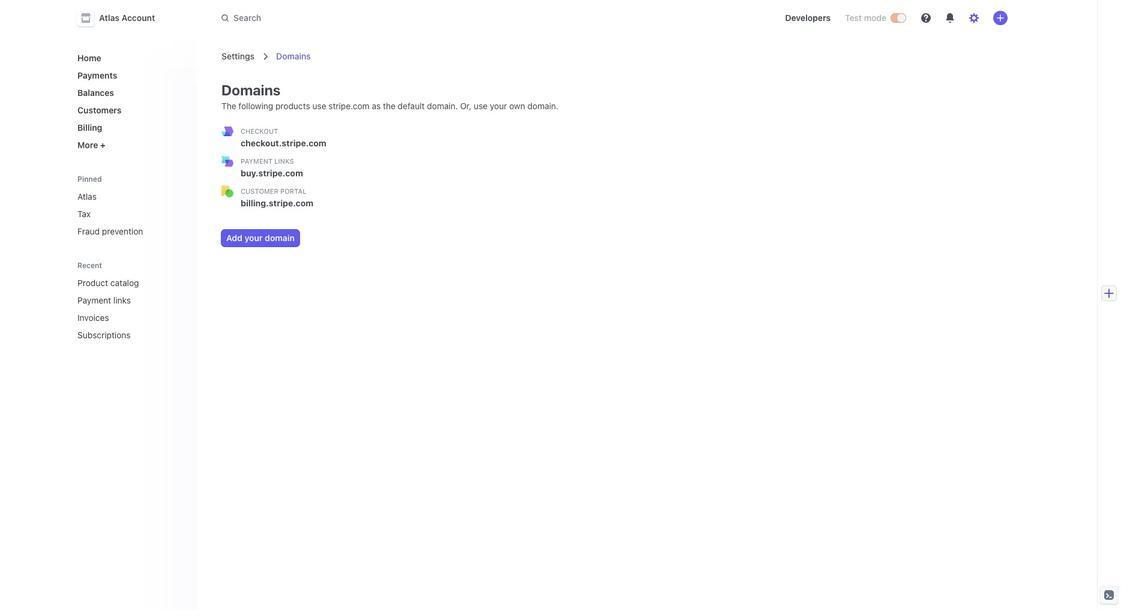 Task type: vqa. For each thing, say whether or not it's contained in the screenshot.
right Services,
no



Task type: describe. For each thing, give the bounding box(es) containing it.
atlas for atlas
[[77, 192, 97, 202]]

balances link
[[73, 83, 188, 103]]

invoices link
[[73, 308, 171, 328]]

1 use from the left
[[313, 101, 326, 111]]

payments
[[77, 70, 117, 80]]

domains the following products use stripe.com as the default domain. or, use your own domain.
[[222, 82, 559, 111]]

payment for payment links buy.stripe.com
[[241, 157, 273, 165]]

atlas link
[[73, 187, 188, 207]]

checkout.stripe.com
[[241, 138, 327, 148]]

customer portal billing.stripe.com
[[241, 187, 314, 208]]

atlas for atlas account
[[99, 13, 120, 23]]

fraud prevention link
[[73, 222, 188, 241]]

billing.stripe.com
[[241, 198, 314, 208]]

add your domain button
[[222, 230, 300, 247]]

Search text field
[[214, 7, 553, 29]]

notifications image
[[946, 13, 955, 23]]

pinned element
[[73, 187, 188, 241]]

catalog
[[110, 278, 139, 288]]

domain
[[265, 233, 295, 243]]

2 use from the left
[[474, 101, 488, 111]]

links
[[113, 295, 131, 306]]

Search search field
[[214, 7, 553, 29]]

recent
[[77, 261, 102, 270]]

payment links
[[77, 295, 131, 306]]

account
[[122, 13, 155, 23]]

settings
[[222, 51, 255, 61]]

fraud prevention
[[77, 226, 143, 237]]

search
[[234, 13, 261, 23]]

your inside "domains the following products use stripe.com as the default domain. or, use your own domain."
[[490, 101, 507, 111]]

tax
[[77, 209, 91, 219]]

+
[[100, 140, 106, 150]]

atlas account
[[99, 13, 155, 23]]

more +
[[77, 140, 106, 150]]

settings image
[[970, 13, 979, 23]]

developers link
[[781, 8, 836, 28]]

links
[[275, 157, 294, 165]]

home
[[77, 53, 101, 63]]

payment links buy.stripe.com
[[241, 157, 303, 178]]

recent element
[[65, 273, 198, 345]]

home link
[[73, 48, 188, 68]]

products
[[276, 101, 310, 111]]

product catalog
[[77, 278, 139, 288]]

test
[[846, 13, 862, 23]]

default
[[398, 101, 425, 111]]

checkout checkout.stripe.com
[[241, 127, 327, 148]]

the
[[222, 101, 236, 111]]

billing
[[77, 123, 102, 133]]



Task type: locate. For each thing, give the bounding box(es) containing it.
customers link
[[73, 100, 188, 120]]

atlas
[[99, 13, 120, 23], [77, 192, 97, 202]]

1 vertical spatial your
[[245, 233, 263, 243]]

payment for payment links
[[77, 295, 111, 306]]

0 vertical spatial atlas
[[99, 13, 120, 23]]

use right products
[[313, 101, 326, 111]]

help image
[[922, 13, 931, 23]]

product
[[77, 278, 108, 288]]

1 horizontal spatial use
[[474, 101, 488, 111]]

1 horizontal spatial atlas
[[99, 13, 120, 23]]

domains inside "domains the following products use stripe.com as the default domain. or, use your own domain."
[[222, 82, 281, 98]]

1 vertical spatial payment
[[77, 295, 111, 306]]

domains for domains
[[276, 51, 311, 61]]

customer
[[241, 187, 279, 195]]

0 horizontal spatial atlas
[[77, 192, 97, 202]]

1 horizontal spatial domain.
[[528, 101, 559, 111]]

pinned navigation links element
[[73, 169, 190, 241]]

recent navigation links element
[[65, 256, 198, 345]]

portal
[[280, 187, 307, 195]]

payment inside recent element
[[77, 295, 111, 306]]

domain. left or,
[[427, 101, 458, 111]]

0 horizontal spatial your
[[245, 233, 263, 243]]

subscriptions
[[77, 330, 131, 340]]

payment up invoices
[[77, 295, 111, 306]]

0 vertical spatial your
[[490, 101, 507, 111]]

domains up "following"
[[222, 82, 281, 98]]

stripe.com
[[329, 101, 370, 111]]

1 vertical spatial atlas
[[77, 192, 97, 202]]

0 horizontal spatial domain.
[[427, 101, 458, 111]]

payment up buy.stripe.com on the left of the page
[[241, 157, 273, 165]]

domains for domains the following products use stripe.com as the default domain. or, use your own domain.
[[222, 82, 281, 98]]

checkout
[[241, 127, 278, 135]]

payment inside payment links buy.stripe.com
[[241, 157, 273, 165]]

pinned
[[77, 175, 102, 184]]

buy.stripe.com
[[241, 168, 303, 178]]

billing link
[[73, 118, 188, 138]]

balances
[[77, 88, 114, 98]]

2 domain. from the left
[[528, 101, 559, 111]]

more
[[77, 140, 98, 150]]

your
[[490, 101, 507, 111], [245, 233, 263, 243]]

domain. right own
[[528, 101, 559, 111]]

fraud
[[77, 226, 100, 237]]

settings link
[[222, 51, 255, 61]]

payment links link
[[73, 291, 171, 310]]

0 horizontal spatial payment
[[77, 295, 111, 306]]

your inside button
[[245, 233, 263, 243]]

0 vertical spatial domains
[[276, 51, 311, 61]]

1 horizontal spatial payment
[[241, 157, 273, 165]]

domains up products
[[276, 51, 311, 61]]

or,
[[460, 101, 472, 111]]

0 vertical spatial payment
[[241, 157, 273, 165]]

use right or,
[[474, 101, 488, 111]]

1 vertical spatial domains
[[222, 82, 281, 98]]

own
[[510, 101, 526, 111]]

0 horizontal spatial use
[[313, 101, 326, 111]]

atlas inside button
[[99, 13, 120, 23]]

domain.
[[427, 101, 458, 111], [528, 101, 559, 111]]

add
[[226, 233, 243, 243]]

subscriptions link
[[73, 325, 171, 345]]

product catalog link
[[73, 273, 171, 293]]

invoices
[[77, 313, 109, 323]]

your left own
[[490, 101, 507, 111]]

1 horizontal spatial your
[[490, 101, 507, 111]]

payment
[[241, 157, 273, 165], [77, 295, 111, 306]]

use
[[313, 101, 326, 111], [474, 101, 488, 111]]

mode
[[865, 13, 887, 23]]

following
[[239, 101, 273, 111]]

atlas inside pinned element
[[77, 192, 97, 202]]

as
[[372, 101, 381, 111]]

1 domain. from the left
[[427, 101, 458, 111]]

the
[[383, 101, 396, 111]]

domains
[[276, 51, 311, 61], [222, 82, 281, 98]]

your right add
[[245, 233, 263, 243]]

add your domain
[[226, 233, 295, 243]]

prevention
[[102, 226, 143, 237]]

atlas left account
[[99, 13, 120, 23]]

customers
[[77, 105, 122, 115]]

core navigation links element
[[73, 48, 188, 155]]

atlas down pinned
[[77, 192, 97, 202]]

atlas account button
[[77, 10, 167, 26]]

payments link
[[73, 65, 188, 85]]

test mode
[[846, 13, 887, 23]]

tax link
[[73, 204, 188, 224]]

developers
[[786, 13, 831, 23]]



